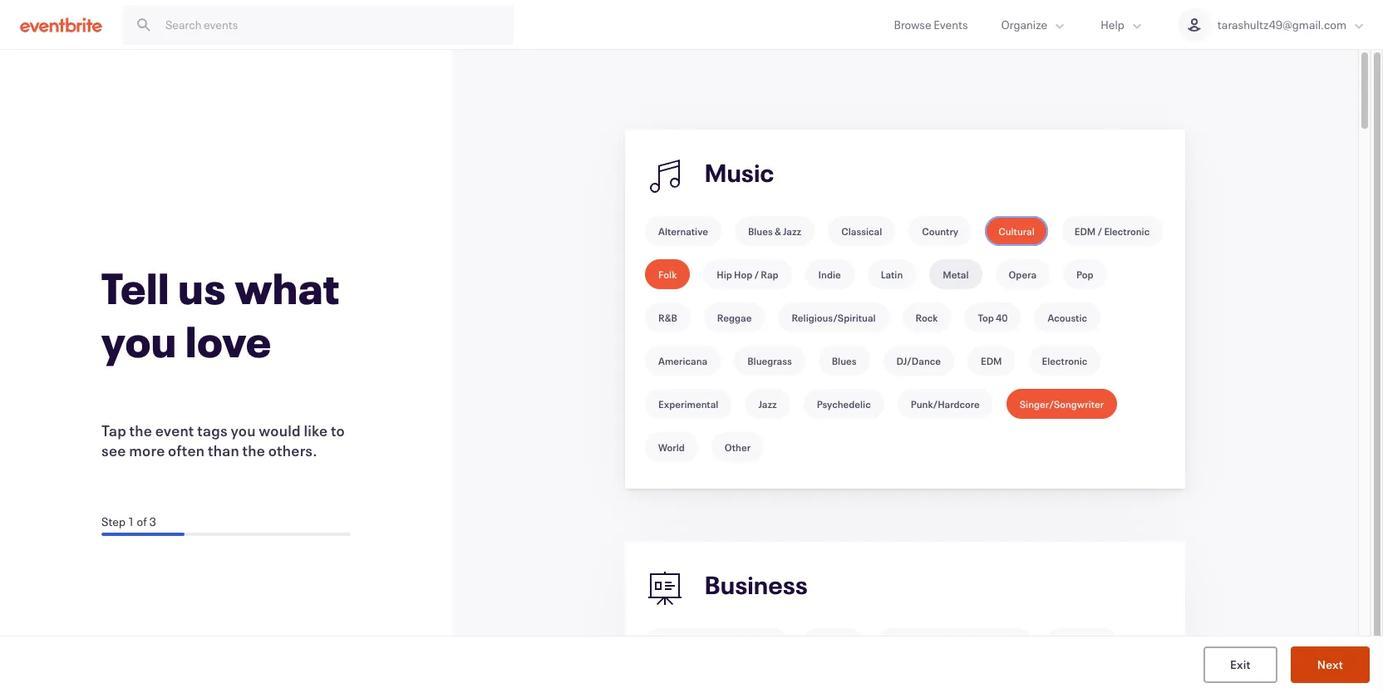Task type: describe. For each thing, give the bounding box(es) containing it.
startups & small business button
[[645, 628, 788, 658]]

environment & sustainability
[[890, 637, 1019, 650]]

educators
[[1059, 637, 1105, 650]]

what
[[235, 259, 340, 315]]

bluegrass button
[[734, 346, 805, 376]]

religious/spiritual
[[792, 311, 876, 324]]

folk button
[[645, 259, 690, 289]]

punk/hardcore
[[911, 397, 980, 411]]

music
[[705, 157, 775, 189]]

than
[[208, 440, 239, 460]]

experimental
[[658, 397, 719, 411]]

exit button
[[1204, 647, 1278, 683]]

small
[[708, 637, 733, 650]]

hip hop / rap
[[717, 268, 779, 281]]

help
[[1101, 17, 1125, 32]]

rock
[[916, 311, 938, 324]]

tarashultz49@gmail.com link
[[1161, 0, 1383, 49]]

sustainability
[[958, 637, 1019, 650]]

& for jazz
[[775, 224, 781, 238]]

latin button
[[868, 259, 916, 289]]

organize
[[1001, 17, 1048, 32]]

americana
[[658, 354, 708, 367]]

edm button
[[968, 346, 1016, 376]]

reggae
[[717, 311, 752, 324]]

you inside "tell us what you love"
[[101, 312, 177, 369]]

opera button
[[996, 259, 1050, 289]]

environment
[[890, 637, 947, 650]]

finance
[[815, 637, 850, 650]]

psychedelic button
[[804, 389, 884, 419]]

next
[[1317, 656, 1343, 672]]

0 vertical spatial jazz
[[783, 224, 802, 238]]

edm for edm
[[981, 354, 1002, 367]]

browse events
[[894, 17, 968, 32]]

cultural
[[999, 224, 1035, 238]]

finance button
[[801, 628, 864, 658]]

world
[[658, 441, 685, 454]]

jazz button
[[745, 389, 790, 419]]

blues & jazz
[[748, 224, 802, 238]]

country
[[922, 224, 959, 238]]

latin
[[881, 268, 903, 281]]

bluegrass
[[748, 354, 792, 367]]

hip
[[717, 268, 732, 281]]

others.
[[268, 440, 317, 460]]

progressbar image
[[101, 532, 185, 536]]

other button
[[711, 432, 764, 462]]

1
[[128, 513, 135, 529]]

blues & jazz button
[[735, 216, 815, 246]]

step
[[101, 513, 126, 529]]

eventbrite image
[[20, 16, 102, 33]]

business inside button
[[735, 637, 775, 650]]

see
[[101, 440, 126, 460]]

would
[[259, 420, 301, 440]]

exit
[[1230, 656, 1251, 672]]

cultural button
[[985, 216, 1048, 246]]

edm / electronic
[[1075, 224, 1150, 238]]

hop
[[734, 268, 753, 281]]

top 40 button
[[965, 303, 1021, 333]]

top 40
[[978, 311, 1008, 324]]

folk
[[658, 268, 677, 281]]

country button
[[909, 216, 972, 246]]

tags
[[197, 420, 228, 440]]

environment & sustainability button
[[877, 628, 1033, 658]]

love
[[186, 312, 272, 369]]

to
[[331, 420, 345, 440]]

0 horizontal spatial jazz
[[759, 397, 777, 411]]

0 vertical spatial business
[[705, 569, 808, 601]]

& for small
[[699, 637, 706, 650]]

edm for edm / electronic
[[1075, 224, 1096, 238]]

electronic inside button
[[1104, 224, 1150, 238]]

religious/spiritual button
[[778, 303, 889, 333]]

electronic button
[[1029, 346, 1101, 376]]

experimental button
[[645, 389, 732, 419]]

pop button
[[1063, 259, 1107, 289]]

tap
[[101, 420, 126, 440]]

you inside tap the event tags you would like to see more often than the others.
[[231, 420, 256, 440]]



Task type: vqa. For each thing, say whether or not it's contained in the screenshot.
online
no



Task type: locate. For each thing, give the bounding box(es) containing it.
/ up the pop 'button'
[[1098, 224, 1103, 238]]

r&b button
[[645, 303, 691, 333]]

tell us what you love
[[101, 259, 340, 369]]

you left us
[[101, 312, 177, 369]]

blues up the rap
[[748, 224, 773, 238]]

jazz
[[783, 224, 802, 238], [759, 397, 777, 411]]

blues up psychedelic
[[832, 354, 857, 367]]

1 vertical spatial you
[[231, 420, 256, 440]]

of
[[137, 513, 147, 529]]

40
[[996, 311, 1008, 324]]

1 vertical spatial jazz
[[759, 397, 777, 411]]

2 horizontal spatial &
[[949, 637, 956, 650]]

edm / electronic button
[[1061, 216, 1163, 246]]

metal button
[[930, 259, 982, 289]]

classical button
[[828, 216, 896, 246]]

reggae button
[[704, 303, 765, 333]]

1 horizontal spatial /
[[1098, 224, 1103, 238]]

dj/dance
[[897, 354, 941, 367]]

0 horizontal spatial &
[[699, 637, 706, 650]]

startups
[[658, 637, 697, 650]]

&
[[775, 224, 781, 238], [699, 637, 706, 650], [949, 637, 956, 650]]

rap
[[761, 268, 779, 281]]

acoustic button
[[1035, 303, 1101, 333]]

0 vertical spatial edm
[[1075, 224, 1096, 238]]

us
[[178, 259, 226, 315]]

more
[[129, 440, 165, 460]]

like
[[304, 420, 328, 440]]

singer/songwriter button
[[1007, 389, 1117, 419]]

0 vertical spatial you
[[101, 312, 177, 369]]

blues for blues
[[832, 354, 857, 367]]

0 horizontal spatial the
[[129, 420, 152, 440]]

business
[[705, 569, 808, 601], [735, 637, 775, 650]]

business right "small"
[[735, 637, 775, 650]]

0 horizontal spatial blues
[[748, 224, 773, 238]]

progressbar progress bar
[[101, 532, 351, 536]]

blues
[[748, 224, 773, 238], [832, 354, 857, 367]]

electronic
[[1104, 224, 1150, 238], [1042, 354, 1088, 367]]

business up "small"
[[705, 569, 808, 601]]

r&b
[[658, 311, 677, 324]]

electronic down acoustic
[[1042, 354, 1088, 367]]

the right the tap
[[129, 420, 152, 440]]

1 horizontal spatial &
[[775, 224, 781, 238]]

& inside button
[[699, 637, 706, 650]]

rock button
[[903, 303, 951, 333]]

0 horizontal spatial electronic
[[1042, 354, 1088, 367]]

& inside button
[[775, 224, 781, 238]]

electronic up the pop 'button'
[[1104, 224, 1150, 238]]

alternative
[[658, 224, 708, 238]]

edm inside edm "button"
[[981, 354, 1002, 367]]

edm up the pop 'button'
[[1075, 224, 1096, 238]]

step 1 of 3
[[101, 513, 156, 529]]

dj/dance button
[[883, 346, 954, 376]]

browse events link
[[877, 0, 985, 49]]

1 horizontal spatial electronic
[[1104, 224, 1150, 238]]

/ left the rap
[[754, 268, 759, 281]]

1 vertical spatial electronic
[[1042, 354, 1088, 367]]

0 vertical spatial blues
[[748, 224, 773, 238]]

3
[[149, 513, 156, 529]]

blues for blues & jazz
[[748, 224, 773, 238]]

& left "small"
[[699, 637, 706, 650]]

blues button
[[819, 346, 870, 376]]

classical
[[841, 224, 882, 238]]

0 vertical spatial electronic
[[1104, 224, 1150, 238]]

the right than
[[242, 440, 265, 460]]

you right tags
[[231, 420, 256, 440]]

0 horizontal spatial /
[[754, 268, 759, 281]]

singer/songwriter
[[1020, 397, 1104, 411]]

tarashultz49@gmail.com
[[1218, 17, 1347, 32]]

indie
[[819, 268, 841, 281]]

browse
[[894, 17, 932, 32]]

world button
[[645, 432, 698, 462]]

1 horizontal spatial you
[[231, 420, 256, 440]]

next button
[[1291, 647, 1370, 683]]

1 vertical spatial /
[[754, 268, 759, 281]]

hip hop / rap button
[[704, 259, 792, 289]]

0 horizontal spatial edm
[[981, 354, 1002, 367]]

edm inside edm / electronic button
[[1075, 224, 1096, 238]]

event
[[155, 420, 194, 440]]

/
[[1098, 224, 1103, 238], [754, 268, 759, 281]]

& right environment
[[949, 637, 956, 650]]

opera
[[1009, 268, 1037, 281]]

acoustic
[[1048, 311, 1087, 324]]

& for sustainability
[[949, 637, 956, 650]]

/ inside button
[[754, 268, 759, 281]]

/ inside button
[[1098, 224, 1103, 238]]

edm
[[1075, 224, 1096, 238], [981, 354, 1002, 367]]

educators button
[[1046, 628, 1118, 658]]

1 vertical spatial edm
[[981, 354, 1002, 367]]

tell
[[101, 259, 170, 315]]

1 vertical spatial blues
[[832, 354, 857, 367]]

1 horizontal spatial edm
[[1075, 224, 1096, 238]]

punk/hardcore button
[[898, 389, 993, 419]]

electronic inside button
[[1042, 354, 1088, 367]]

events
[[934, 17, 968, 32]]

americana button
[[645, 346, 721, 376]]

startups & small business
[[658, 637, 775, 650]]

0 horizontal spatial you
[[101, 312, 177, 369]]

tap the event tags you would like to see more often than the others.
[[101, 420, 345, 460]]

other
[[725, 441, 751, 454]]

pop
[[1077, 268, 1094, 281]]

help link
[[1084, 0, 1161, 49]]

metal
[[943, 268, 969, 281]]

0 vertical spatial /
[[1098, 224, 1103, 238]]

often
[[168, 440, 205, 460]]

& inside button
[[949, 637, 956, 650]]

top
[[978, 311, 994, 324]]

& up the rap
[[775, 224, 781, 238]]

psychedelic
[[817, 397, 871, 411]]

1 horizontal spatial blues
[[832, 354, 857, 367]]

1 horizontal spatial the
[[242, 440, 265, 460]]

you
[[101, 312, 177, 369], [231, 420, 256, 440]]

the
[[129, 420, 152, 440], [242, 440, 265, 460]]

1 horizontal spatial jazz
[[783, 224, 802, 238]]

1 vertical spatial business
[[735, 637, 775, 650]]

edm down top 40 at the top right of the page
[[981, 354, 1002, 367]]



